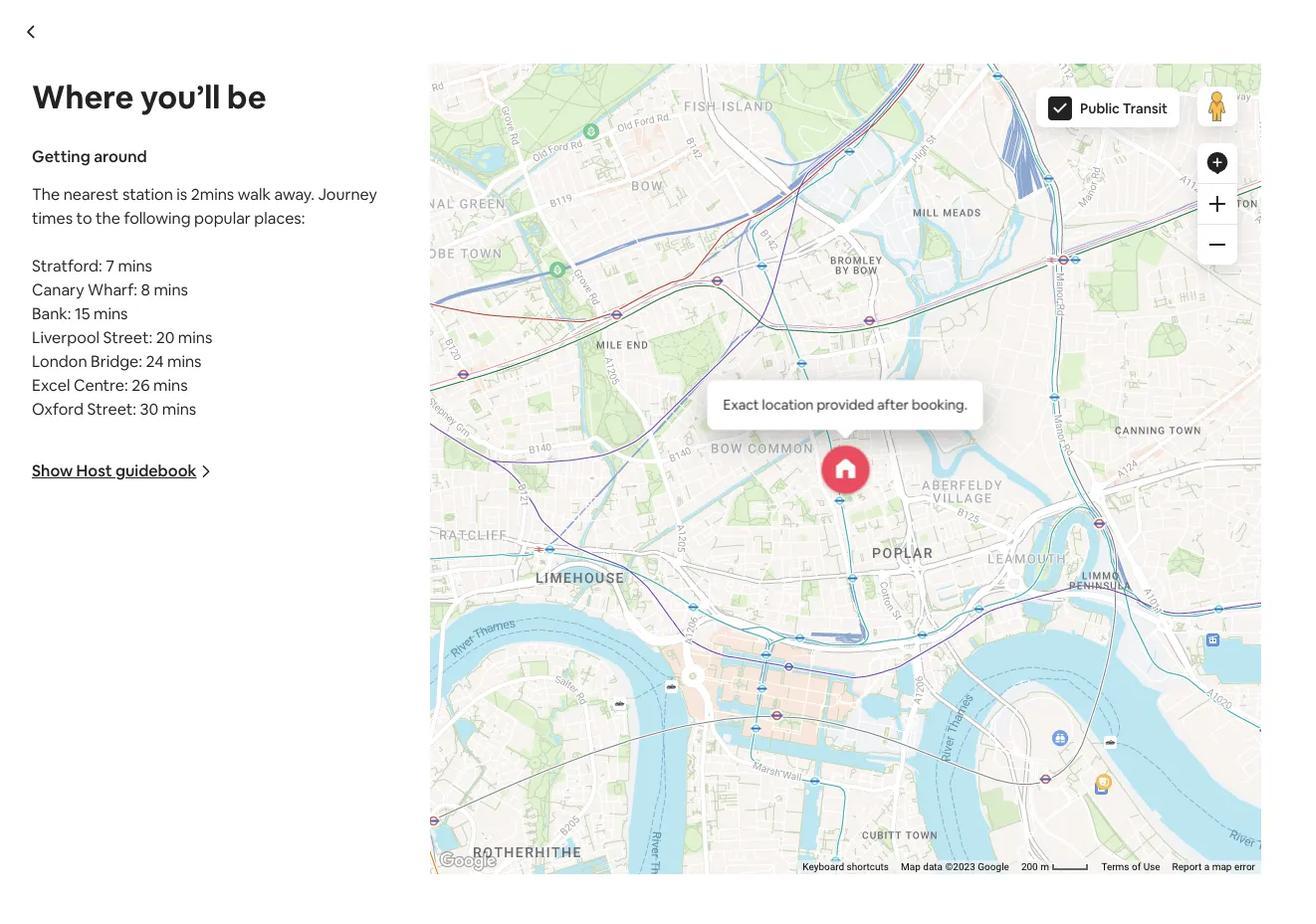 Task type: vqa. For each thing, say whether or not it's contained in the screenshot.
the top 'of'
yes



Task type: describe. For each thing, give the bounding box(es) containing it.
terms of use for topmost report a map error link
[[1044, 719, 1103, 730]]

getting
[[32, 146, 90, 167]]

2mins
[[191, 184, 234, 205]]

report a map error for the bottom report a map error link
[[1172, 862, 1255, 873]]

shortcuts for keyboard shortcuts button corresponding to topmost report a map error link
[[789, 719, 832, 730]]

you'll inside dialog
[[140, 77, 220, 117]]

wharf:
[[88, 280, 137, 301]]

200 m button for the bottom report a map error link
[[1015, 861, 1095, 875]]

200 m for topmost report a map error link
[[964, 719, 994, 730]]

canary
[[32, 280, 84, 301]]

getting around
[[32, 146, 147, 167]]

1 vertical spatial report a map error link
[[1172, 862, 1255, 873]]

0 vertical spatial report a map error link
[[1115, 719, 1198, 730]]

4.71 · 14 reviews
[[993, 44, 1080, 60]]

host
[[76, 461, 112, 482]]

your stay location, map pin image
[[821, 446, 869, 493]]

terms inside where you'll be dialog
[[1101, 862, 1129, 873]]

error for the bottom report a map error link
[[1234, 862, 1255, 873]]

show host guidebook link
[[32, 461, 213, 482]]

©2023 for keyboard shortcuts button within the where you'll be dialog
[[945, 862, 975, 873]]

nearest
[[63, 184, 119, 205]]

popular
[[194, 208, 251, 229]]

bridge:
[[91, 351, 142, 372]]

1 vertical spatial street:
[[87, 399, 136, 420]]

your stay location, map pin image
[[622, 470, 670, 517]]

times
[[32, 208, 73, 229]]

8
[[141, 280, 150, 301]]

of for topmost report a map error link
[[1075, 719, 1084, 730]]

google for keyboard shortcuts button within the where you'll be dialog
[[978, 862, 1009, 873]]

add a place to the map image for the left zoom in image
[[1148, 342, 1172, 366]]

public transit inside where you'll be dialog
[[1080, 100, 1168, 117]]

report for topmost report a map error link
[[1115, 719, 1145, 730]]

zoom out image for the left zoom in image
[[1152, 428, 1168, 444]]

guidebook
[[115, 461, 197, 482]]

mins right 8
[[154, 280, 188, 301]]

away.
[[274, 184, 314, 205]]

0 horizontal spatial terms
[[1044, 719, 1072, 730]]

the
[[96, 208, 120, 229]]

add a place to the map image for topmost zoom in image
[[1206, 151, 1229, 175]]

mins down '24'
[[153, 375, 188, 396]]

0 vertical spatial zoom in image
[[1210, 196, 1225, 212]]

places:
[[254, 208, 305, 229]]

1 vertical spatial where you'll be
[[89, 160, 248, 188]]

transit inside where you'll be dialog
[[1123, 100, 1168, 117]]

keyboard for keyboard shortcuts button within the where you'll be dialog
[[803, 862, 844, 873]]

england,
[[212, 210, 275, 231]]

park: stratford park image
[[1073, 50, 1089, 66]]

london
[[32, 351, 87, 372]]

1 vertical spatial you'll
[[163, 160, 216, 188]]

m for the "200 m" button associated with topmost report a map error link
[[983, 719, 992, 730]]

26
[[132, 375, 150, 396]]

show
[[32, 461, 73, 482]]

mins right '24'
[[167, 351, 202, 372]]

map for the bottom report a map error link
[[1212, 862, 1232, 873]]

google map
showing 5 points of interest. region
[[239, 0, 1293, 876]]

united
[[278, 210, 328, 231]]

google map
showing 3 points of interest. region
[[40, 135, 1293, 900]]

terms of use link for the "200 m" button associated with topmost report a map error link
[[1044, 719, 1103, 730]]

0 vertical spatial street:
[[103, 328, 153, 348]]

200 m for the bottom report a map error link
[[1021, 862, 1052, 873]]

mins down wharf:
[[94, 304, 128, 325]]

of for the bottom report a map error link
[[1132, 862, 1141, 873]]

show host guidebook
[[32, 461, 197, 482]]

20
[[156, 328, 175, 348]]

drag pegman onto the map to open street view image for google map
showing 5 points of interest. region
[[1198, 87, 1237, 126]]

14
[[1024, 44, 1036, 60]]

report a map error for topmost report a map error link
[[1115, 719, 1198, 730]]

1 vertical spatial be
[[221, 160, 248, 188]]

mins right 30
[[162, 399, 196, 420]]



Task type: locate. For each thing, give the bounding box(es) containing it.
error for topmost report a map error link
[[1177, 719, 1198, 730]]

london,
[[150, 210, 209, 231]]

liverpool
[[32, 328, 100, 348]]

where up getting around
[[32, 77, 134, 117]]

add a place to the map image inside where you'll be dialog
[[1206, 151, 1229, 175]]

1 vertical spatial map
[[901, 862, 921, 873]]

where up greater
[[89, 160, 158, 188]]

1 horizontal spatial zoom in image
[[1210, 196, 1225, 212]]

1 horizontal spatial data
[[923, 862, 943, 873]]

terms of use link inside where you'll be dialog
[[1101, 862, 1160, 873]]

1 horizontal spatial 200 m
[[1021, 862, 1052, 873]]

200 m button
[[958, 718, 1038, 732], [1015, 861, 1095, 875]]

journey
[[318, 184, 377, 205]]

0 horizontal spatial shortcuts
[[789, 719, 832, 730]]

200 m inside where you'll be dialog
[[1021, 862, 1052, 873]]

1 horizontal spatial transit
[[1123, 100, 1168, 117]]

google inside where you'll be dialog
[[978, 862, 1009, 873]]

zoom out image inside where you'll be dialog
[[1210, 237, 1225, 253]]

200 m
[[964, 719, 994, 730], [1021, 862, 1052, 873]]

1 vertical spatial report
[[1172, 862, 1202, 873]]

1 vertical spatial data
[[923, 862, 943, 873]]

30
[[140, 399, 159, 420]]

is
[[177, 184, 187, 205]]

zoom out image
[[1210, 237, 1225, 253], [1152, 428, 1168, 444]]

0 vertical spatial a
[[1147, 719, 1152, 730]]

m inside where you'll be dialog
[[1040, 862, 1049, 873]]

keyboard shortcuts inside where you'll be dialog
[[803, 862, 889, 873]]

map for keyboard shortcuts button corresponding to topmost report a map error link
[[844, 719, 863, 730]]

report
[[1115, 719, 1145, 730], [1172, 862, 1202, 873]]

0 vertical spatial ©2023
[[888, 719, 918, 730]]

1 horizontal spatial keyboard
[[803, 862, 844, 873]]

1 vertical spatial transit
[[1066, 290, 1110, 308]]

m for the "200 m" button within where you'll be dialog
[[1040, 862, 1049, 873]]

200 inside where you'll be dialog
[[1021, 862, 1038, 873]]

drag pegman onto the map to open street view image
[[1198, 87, 1237, 126], [1140, 277, 1180, 317]]

mins
[[118, 256, 152, 277], [154, 280, 188, 301], [94, 304, 128, 325], [178, 328, 212, 348], [167, 351, 202, 372], [153, 375, 188, 396], [162, 399, 196, 420]]

a for the bottom report a map error link
[[1204, 862, 1210, 873]]

a for topmost report a map error link
[[1147, 719, 1152, 730]]

1 horizontal spatial ©2023
[[945, 862, 975, 873]]

terms of use
[[1044, 719, 1103, 730], [1101, 862, 1160, 873]]

0 vertical spatial public
[[1080, 100, 1120, 117]]

200
[[964, 719, 981, 730], [1021, 862, 1038, 873]]

map data ©2023 google
[[844, 719, 952, 730], [901, 862, 1009, 873]]

keyboard shortcuts button for the bottom report a map error link
[[803, 861, 889, 875]]

oxford
[[32, 399, 84, 420]]

0 vertical spatial terms of use link
[[1044, 719, 1103, 730]]

shortcuts for keyboard shortcuts button within the where you'll be dialog
[[847, 862, 889, 873]]

where you'll be inside dialog
[[32, 77, 266, 117]]

map inside where you'll be dialog
[[1212, 862, 1232, 873]]

data
[[866, 719, 886, 730], [923, 862, 943, 873]]

keyboard for keyboard shortcuts button corresponding to topmost report a map error link
[[745, 719, 787, 730]]

1 vertical spatial report a map error
[[1172, 862, 1255, 873]]

24
[[146, 351, 164, 372]]

google for keyboard shortcuts button corresponding to topmost report a map error link
[[921, 719, 952, 730]]

street: down centre:
[[87, 399, 136, 420]]

200 for keyboard shortcuts button within the where you'll be dialog
[[1021, 862, 1038, 873]]

1 vertical spatial of
[[1132, 862, 1141, 873]]

you'll
[[140, 77, 220, 117], [163, 160, 216, 188]]

map
[[1155, 719, 1175, 730], [1212, 862, 1232, 873]]

0 vertical spatial error
[[1177, 719, 1198, 730]]

0 vertical spatial report a map error
[[1115, 719, 1198, 730]]

the nearest station is 2mins walk away. journey times to the following popular places:
[[32, 184, 377, 229]]

keyboard shortcuts for keyboard shortcuts button corresponding to topmost report a map error link
[[745, 719, 832, 730]]

0 horizontal spatial report
[[1115, 719, 1145, 730]]

0 vertical spatial drag pegman onto the map to open street view image
[[1198, 87, 1237, 126]]

1 horizontal spatial map
[[901, 862, 921, 873]]

1 vertical spatial zoom out image
[[1152, 428, 1168, 444]]

m
[[983, 719, 992, 730], [1040, 862, 1049, 873]]

walk
[[238, 184, 271, 205]]

0 vertical spatial be
[[227, 77, 266, 117]]

0 horizontal spatial public
[[1023, 290, 1063, 308]]

where inside dialog
[[32, 77, 134, 117]]

excel
[[32, 375, 70, 396]]

map
[[844, 719, 863, 730], [901, 862, 921, 873]]

map data ©2023 google inside where you'll be dialog
[[901, 862, 1009, 873]]

transit
[[1123, 100, 1168, 117], [1066, 290, 1110, 308]]

station
[[122, 184, 173, 205]]

1 horizontal spatial google
[[978, 862, 1009, 873]]

·
[[1017, 44, 1020, 60]]

error
[[1177, 719, 1198, 730], [1234, 862, 1255, 873]]

map for topmost report a map error link
[[1155, 719, 1175, 730]]

mins right 7
[[118, 256, 152, 277]]

following
[[124, 208, 191, 229]]

a inside where you'll be dialog
[[1204, 862, 1210, 873]]

a
[[1147, 719, 1152, 730], [1204, 862, 1210, 873]]

where you'll be up around
[[32, 77, 266, 117]]

google image
[[435, 849, 501, 875]]

be up the 'walk'
[[227, 77, 266, 117]]

0 vertical spatial m
[[983, 719, 992, 730]]

public inside where you'll be dialog
[[1080, 100, 1120, 117]]

terms of use link for the "200 m" button within where you'll be dialog
[[1101, 862, 1160, 873]]

0 horizontal spatial zoom in image
[[1152, 387, 1168, 403]]

data inside where you'll be dialog
[[923, 862, 943, 873]]

street: up bridge:
[[103, 328, 153, 348]]

1 vertical spatial where
[[89, 160, 158, 188]]

1 vertical spatial a
[[1204, 862, 1210, 873]]

1 horizontal spatial error
[[1234, 862, 1255, 873]]

be
[[227, 77, 266, 117], [221, 160, 248, 188]]

0 vertical spatial you'll
[[140, 77, 220, 117]]

keyboard
[[745, 719, 787, 730], [803, 862, 844, 873]]

0 vertical spatial 200 m button
[[958, 718, 1038, 732]]

0 vertical spatial 200
[[964, 719, 981, 730]]

15
[[75, 304, 90, 325]]

0 vertical spatial keyboard
[[745, 719, 787, 730]]

1 vertical spatial 200 m
[[1021, 862, 1052, 873]]

1 horizontal spatial 200
[[1021, 862, 1038, 873]]

©2023
[[888, 719, 918, 730], [945, 862, 975, 873]]

map data ©2023 google for keyboard shortcuts button corresponding to topmost report a map error link
[[844, 719, 952, 730]]

centre:
[[74, 375, 128, 396]]

1 horizontal spatial a
[[1204, 862, 1210, 873]]

0 horizontal spatial zoom out image
[[1152, 428, 1168, 444]]

1 vertical spatial map
[[1212, 862, 1232, 873]]

0 horizontal spatial ©2023
[[888, 719, 918, 730]]

be up the 'popular'
[[221, 160, 248, 188]]

1 horizontal spatial use
[[1143, 862, 1160, 873]]

0 vertical spatial add a place to the map image
[[1206, 151, 1229, 175]]

of
[[1075, 719, 1084, 730], [1132, 862, 1141, 873]]

0 horizontal spatial of
[[1075, 719, 1084, 730]]

terms of use link
[[1044, 719, 1103, 730], [1101, 862, 1160, 873]]

0 horizontal spatial use
[[1086, 719, 1103, 730]]

shortcuts inside where you'll be dialog
[[847, 862, 889, 873]]

zoom out image for topmost zoom in image
[[1210, 237, 1225, 253]]

the
[[32, 184, 60, 205]]

kingdom
[[331, 210, 398, 231]]

7
[[106, 256, 114, 277]]

around
[[94, 146, 147, 167]]

where you'll be up following
[[89, 160, 248, 188]]

0 horizontal spatial 200
[[964, 719, 981, 730]]

1 vertical spatial shortcuts
[[847, 862, 889, 873]]

bank:
[[32, 304, 71, 325]]

0 horizontal spatial m
[[983, 719, 992, 730]]

1 vertical spatial 200 m button
[[1015, 861, 1095, 875]]

0 vertical spatial of
[[1075, 719, 1084, 730]]

1 vertical spatial add a place to the map image
[[1148, 342, 1172, 366]]

report for the bottom report a map error link
[[1172, 862, 1202, 873]]

greater london, england, united kingdom
[[89, 210, 398, 231]]

0 vertical spatial map data ©2023 google
[[844, 719, 952, 730]]

mins right 20
[[178, 328, 212, 348]]

0 vertical spatial terms of use
[[1044, 719, 1103, 730]]

0 vertical spatial 200 m
[[964, 719, 994, 730]]

where you'll be
[[32, 77, 266, 117], [89, 160, 248, 188]]

1 vertical spatial use
[[1143, 862, 1160, 873]]

1 horizontal spatial terms
[[1101, 862, 1129, 873]]

0 horizontal spatial drag pegman onto the map to open street view image
[[1140, 277, 1180, 317]]

stratford:
[[32, 256, 102, 277]]

0 vertical spatial map
[[1155, 719, 1175, 730]]

0 vertical spatial google
[[921, 719, 952, 730]]

1 horizontal spatial drag pegman onto the map to open street view image
[[1198, 87, 1237, 126]]

0 horizontal spatial data
[[866, 719, 886, 730]]

1 vertical spatial keyboard
[[803, 862, 844, 873]]

0 vertical spatial keyboard shortcuts
[[745, 719, 832, 730]]

report a map error
[[1115, 719, 1198, 730], [1172, 862, 1255, 873]]

1 horizontal spatial of
[[1132, 862, 1141, 873]]

keyboard shortcuts
[[745, 719, 832, 730], [803, 862, 889, 873]]

error inside where you'll be dialog
[[1234, 862, 1255, 873]]

0 horizontal spatial google
[[921, 719, 952, 730]]

1 horizontal spatial public
[[1080, 100, 1120, 117]]

report inside where you'll be dialog
[[1172, 862, 1202, 873]]

shortcuts
[[789, 719, 832, 730], [847, 862, 889, 873]]

drag pegman onto the map to open street view image inside where you'll be dialog
[[1198, 87, 1237, 126]]

1 vertical spatial terms of use
[[1101, 862, 1160, 873]]

©2023 for keyboard shortcuts button corresponding to topmost report a map error link
[[888, 719, 918, 730]]

0 horizontal spatial transit
[[1066, 290, 1110, 308]]

1 horizontal spatial m
[[1040, 862, 1049, 873]]

public
[[1080, 100, 1120, 117], [1023, 290, 1063, 308]]

0 vertical spatial where you'll be
[[32, 77, 266, 117]]

1 horizontal spatial map
[[1212, 862, 1232, 873]]

1 vertical spatial zoom in image
[[1152, 387, 1168, 403]]

keyboard inside where you'll be dialog
[[803, 862, 844, 873]]

add a place to the map image
[[1206, 151, 1229, 175], [1148, 342, 1172, 366]]

map for keyboard shortcuts button within the where you'll be dialog
[[901, 862, 921, 873]]

report a map error link
[[1115, 719, 1198, 730], [1172, 862, 1255, 873]]

0 vertical spatial report
[[1115, 719, 1145, 730]]

1 vertical spatial public transit
[[1023, 290, 1110, 308]]

4.71
[[993, 44, 1015, 60]]

0 horizontal spatial 200 m
[[964, 719, 994, 730]]

terms of use inside where you'll be dialog
[[1101, 862, 1160, 873]]

you'll up around
[[140, 77, 220, 117]]

street:
[[103, 328, 153, 348], [87, 399, 136, 420]]

where
[[32, 77, 134, 117], [89, 160, 158, 188]]

map data ©2023 google for keyboard shortcuts button within the where you'll be dialog
[[901, 862, 1009, 873]]

1 vertical spatial keyboard shortcuts
[[803, 862, 889, 873]]

200 for keyboard shortcuts button corresponding to topmost report a map error link
[[964, 719, 981, 730]]

map inside where you'll be dialog
[[901, 862, 921, 873]]

200 m button for topmost report a map error link
[[958, 718, 1038, 732]]

1 vertical spatial map data ©2023 google
[[901, 862, 1009, 873]]

be inside dialog
[[227, 77, 266, 117]]

keyboard shortcuts button
[[745, 718, 832, 732], [803, 861, 889, 875]]

1 vertical spatial drag pegman onto the map to open street view image
[[1140, 277, 1180, 317]]

google
[[921, 719, 952, 730], [978, 862, 1009, 873]]

1 horizontal spatial add a place to the map image
[[1206, 151, 1229, 175]]

use
[[1086, 719, 1103, 730], [1143, 862, 1160, 873]]

1 horizontal spatial report
[[1172, 862, 1202, 873]]

1 vertical spatial terms
[[1101, 862, 1129, 873]]

use inside where you'll be dialog
[[1143, 862, 1160, 873]]

0 vertical spatial public transit
[[1080, 100, 1168, 117]]

report a map error inside where you'll be dialog
[[1172, 862, 1255, 873]]

0 horizontal spatial a
[[1147, 719, 1152, 730]]

terms of use for the bottom report a map error link
[[1101, 862, 1160, 873]]

stratford: 7 mins canary wharf: 8 mins bank: 15 mins liverpool street: 20 mins london bridge: 24 mins excel centre: 26 mins oxford street:  30 mins
[[32, 256, 212, 420]]

1 vertical spatial 200
[[1021, 862, 1038, 873]]

1 vertical spatial ©2023
[[945, 862, 975, 873]]

keyboard shortcuts for keyboard shortcuts button within the where you'll be dialog
[[803, 862, 889, 873]]

©2023 inside where you'll be dialog
[[945, 862, 975, 873]]

0 horizontal spatial add a place to the map image
[[1148, 342, 1172, 366]]

1 horizontal spatial zoom out image
[[1210, 237, 1225, 253]]

0 horizontal spatial keyboard
[[745, 719, 787, 730]]

200 m button inside where you'll be dialog
[[1015, 861, 1095, 875]]

where you'll be dialog
[[0, 0, 1293, 907]]

to
[[76, 208, 92, 229]]

terms
[[1044, 719, 1072, 730], [1101, 862, 1129, 873]]

drag pegman onto the map to open street view image for google map
showing 3 points of interest. region
[[1140, 277, 1180, 317]]

0 vertical spatial map
[[844, 719, 863, 730]]

0 vertical spatial zoom out image
[[1210, 237, 1225, 253]]

1 vertical spatial public
[[1023, 290, 1063, 308]]

1 vertical spatial m
[[1040, 862, 1049, 873]]

reviews
[[1039, 44, 1080, 60]]

you'll up london,
[[163, 160, 216, 188]]

zoom in image
[[1210, 196, 1225, 212], [1152, 387, 1168, 403]]

of inside where you'll be dialog
[[1132, 862, 1141, 873]]

public transit
[[1080, 100, 1168, 117], [1023, 290, 1110, 308]]

greater
[[89, 210, 146, 231]]

keyboard shortcuts button for topmost report a map error link
[[745, 718, 832, 732]]

0 vertical spatial terms
[[1044, 719, 1072, 730]]

keyboard shortcuts button inside where you'll be dialog
[[803, 861, 889, 875]]



